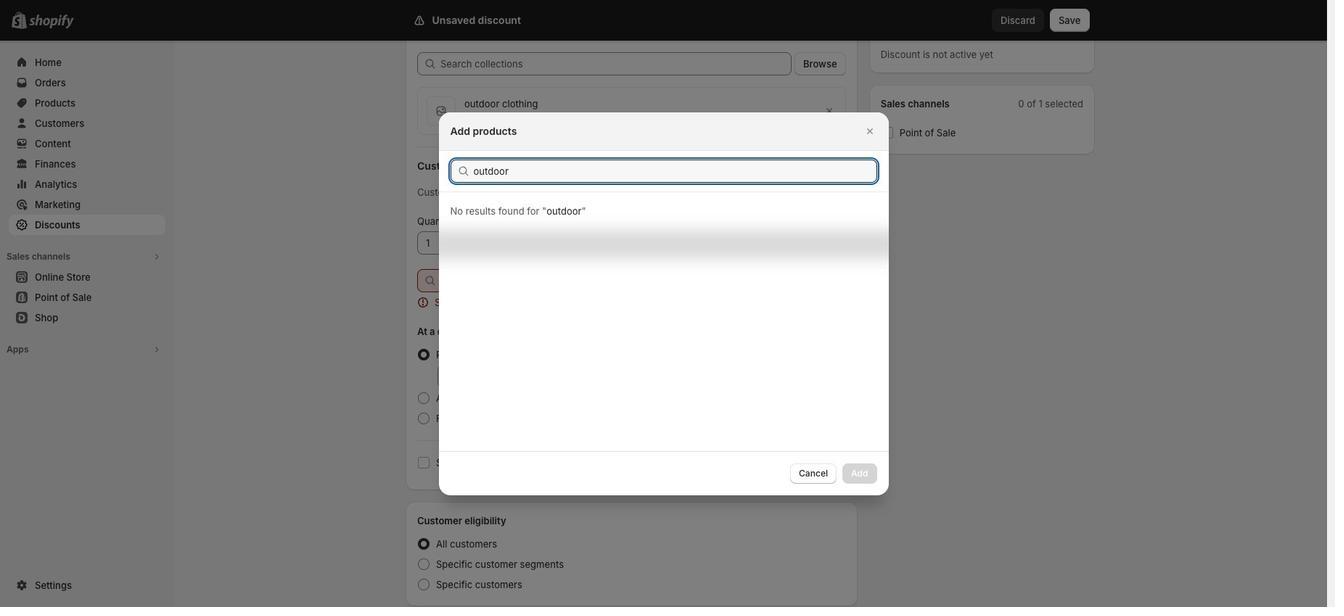 Task type: describe. For each thing, give the bounding box(es) containing it.
Search products text field
[[474, 159, 877, 183]]



Task type: locate. For each thing, give the bounding box(es) containing it.
dialog
[[0, 112, 1328, 495]]

shopify image
[[29, 15, 74, 29]]



Task type: vqa. For each thing, say whether or not it's contained in the screenshot.
Dialog
yes



